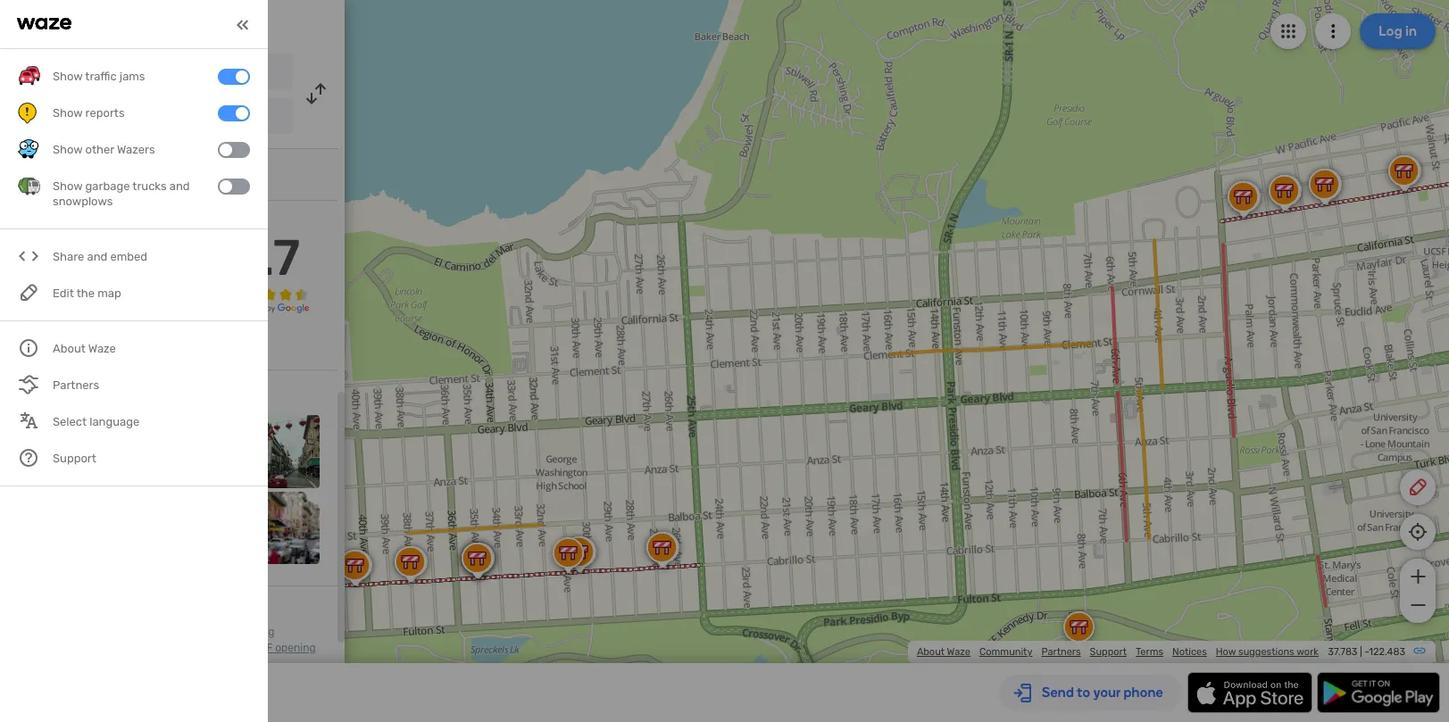 Task type: describe. For each thing, give the bounding box(es) containing it.
chinatown, sf driving directions
[[18, 626, 275, 655]]

san francisco
[[65, 65, 147, 80]]

driving
[[107, 14, 160, 34]]

and
[[87, 250, 107, 264]]

hours
[[18, 658, 47, 671]]

link image
[[1413, 644, 1427, 658]]

americanchinatown.com
[[54, 163, 197, 179]]

1 horizontal spatial directions
[[164, 14, 238, 34]]

zoom out image
[[1407, 595, 1429, 616]]

8 photos
[[18, 389, 69, 404]]

image 3 of chinatown, sf image
[[171, 415, 243, 488]]

sf for opening
[[260, 642, 273, 655]]

location image
[[18, 105, 39, 127]]

chinatown
[[65, 110, 128, 125]]

support link
[[1090, 647, 1127, 658]]

notices
[[1173, 647, 1207, 658]]

terms link
[[1136, 647, 1164, 658]]

37.783 | -122.483
[[1328, 647, 1406, 658]]

driving directions
[[107, 14, 238, 34]]

8
[[18, 389, 26, 404]]

current location image
[[18, 61, 39, 82]]

37.783
[[1328, 647, 1358, 658]]

embed
[[110, 250, 147, 264]]

review summary
[[18, 214, 117, 230]]

pencil image
[[1408, 477, 1429, 498]]

support
[[1090, 647, 1127, 658]]

4
[[18, 252, 26, 267]]

how suggestions work link
[[1216, 647, 1319, 658]]

terms
[[1136, 647, 1164, 658]]

computer image
[[18, 161, 39, 182]]

share and embed
[[53, 250, 147, 264]]

summary
[[62, 214, 117, 230]]

5 4 2 1
[[18, 238, 26, 310]]

image 8 of chinatown, sf image
[[247, 492, 320, 565]]

5
[[18, 238, 25, 253]]

opening
[[275, 642, 316, 655]]

how
[[1216, 647, 1236, 658]]

about waze link
[[917, 647, 971, 658]]

driving
[[240, 626, 275, 639]]

partners
[[1042, 647, 1081, 658]]

show reviews
[[18, 339, 97, 354]]

suggestions
[[1239, 647, 1295, 658]]

share and embed link
[[18, 239, 250, 275]]

community
[[980, 647, 1033, 658]]



Task type: vqa. For each thing, say whether or not it's contained in the screenshot.
San to the bottom
yes



Task type: locate. For each thing, give the bounding box(es) containing it.
sf inside chinatown, sf driving directions
[[225, 626, 238, 639]]

show
[[18, 339, 50, 354]]

-
[[1365, 647, 1369, 658]]

1
[[18, 295, 23, 310]]

0 horizontal spatial directions
[[18, 642, 68, 655]]

about waze community partners support terms notices how suggestions work
[[917, 647, 1319, 658]]

4.7
[[229, 229, 300, 288]]

image 2 of chinatown, sf image
[[94, 415, 167, 488]]

san inside "chinatown san francisco, ca, usa"
[[134, 112, 153, 124]]

community link
[[980, 647, 1033, 658]]

1 horizontal spatial sf
[[260, 642, 273, 655]]

san inside san francisco button
[[65, 65, 87, 80]]

1 vertical spatial san
[[134, 112, 153, 124]]

0 horizontal spatial sf
[[225, 626, 238, 639]]

sf
[[225, 626, 238, 639], [260, 642, 273, 655]]

2
[[18, 281, 25, 296]]

chinatown, for driving
[[166, 626, 222, 639]]

directions up hours
[[18, 642, 68, 655]]

francisco
[[91, 65, 147, 80]]

chinatown, sf opening hours link
[[18, 642, 316, 671]]

0 horizontal spatial san
[[65, 65, 87, 80]]

san
[[65, 65, 87, 80], [134, 112, 153, 124]]

chinatown san francisco, ca, usa
[[65, 110, 251, 125]]

zoom in image
[[1407, 566, 1429, 588]]

1 vertical spatial chinatown,
[[201, 642, 257, 655]]

1 vertical spatial directions
[[18, 642, 68, 655]]

chinatown,
[[166, 626, 222, 639], [201, 642, 257, 655]]

chinatown, sf opening hours
[[18, 642, 316, 671]]

chinatown, sf driving directions link
[[18, 626, 275, 655]]

|
[[1360, 647, 1363, 658]]

1 vertical spatial sf
[[260, 642, 273, 655]]

chinatown, for opening
[[201, 642, 257, 655]]

review
[[18, 214, 59, 230]]

1 horizontal spatial san
[[134, 112, 153, 124]]

notices link
[[1173, 647, 1207, 658]]

about
[[917, 647, 945, 658]]

sf down driving
[[260, 642, 273, 655]]

chinatown, down driving
[[201, 642, 257, 655]]

0 vertical spatial chinatown,
[[166, 626, 222, 639]]

usa
[[229, 112, 251, 124]]

san left francisco,
[[134, 112, 153, 124]]

sf for driving
[[225, 626, 238, 639]]

sf left driving
[[225, 626, 238, 639]]

francisco,
[[156, 112, 207, 124]]

sf inside chinatown, sf opening hours
[[260, 642, 273, 655]]

reviews
[[53, 339, 97, 354]]

122.483
[[1369, 647, 1406, 658]]

directions
[[164, 14, 238, 34], [18, 642, 68, 655]]

waze
[[947, 647, 971, 658]]

photos
[[29, 389, 69, 404]]

image 1 of chinatown, sf image
[[18, 415, 91, 488]]

0 vertical spatial sf
[[225, 626, 238, 639]]

directions up san francisco button
[[164, 14, 238, 34]]

directions inside chinatown, sf driving directions
[[18, 642, 68, 655]]

code image
[[18, 246, 40, 268]]

image 4 of chinatown, sf image
[[247, 415, 320, 488]]

work
[[1297, 647, 1319, 658]]

san left francisco
[[65, 65, 87, 80]]

san francisco button
[[52, 54, 293, 89]]

ca,
[[210, 112, 227, 124]]

chinatown, up chinatown, sf opening hours link on the bottom
[[166, 626, 222, 639]]

chinatown, inside chinatown, sf driving directions
[[166, 626, 222, 639]]

chinatown, inside chinatown, sf opening hours
[[201, 642, 257, 655]]

share
[[53, 250, 84, 264]]

0 vertical spatial san
[[65, 65, 87, 80]]

partners link
[[1042, 647, 1081, 658]]

0 vertical spatial directions
[[164, 14, 238, 34]]



